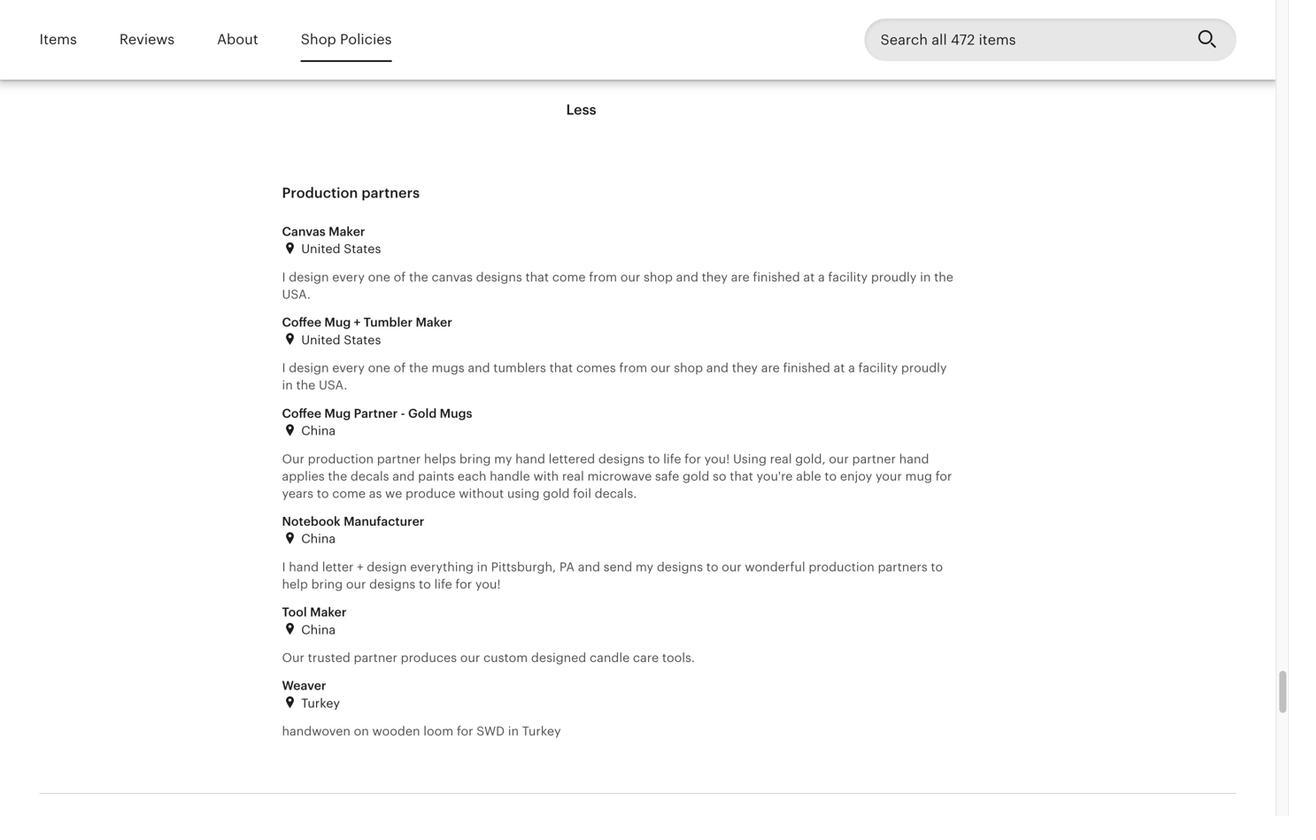 Task type: vqa. For each thing, say whether or not it's contained in the screenshot.


Task type: describe. For each thing, give the bounding box(es) containing it.
safe
[[655, 469, 679, 483]]

i hand letter + design everything in pittsburgh, pa and send my designs to our wonderful production partners to help bring our designs to life for you!
[[282, 560, 943, 592]]

proudly inside i design every one of the canvas designs that come from our shop and they are finished at a facility proudly in the usa.
[[871, 270, 917, 284]]

items
[[39, 32, 77, 48]]

china for coffee
[[298, 424, 336, 438]]

policies
[[340, 32, 392, 48]]

care
[[633, 651, 659, 665]]

they inside i design every one of the canvas designs that come from our shop and they are finished at a facility proudly in the usa.
[[702, 270, 728, 284]]

canvas maker
[[282, 225, 365, 239]]

mug for partner
[[324, 406, 351, 420]]

without
[[459, 487, 504, 501]]

lettered
[[549, 452, 595, 466]]

0 vertical spatial partners
[[362, 185, 420, 201]]

coffee mug partner - gold mugs
[[282, 406, 472, 420]]

trusted
[[308, 651, 350, 665]]

you're
[[757, 469, 793, 483]]

gold,
[[795, 452, 826, 466]]

1 vertical spatial turkey
[[522, 724, 561, 739]]

for left swd
[[457, 724, 473, 739]]

1 vertical spatial maker
[[416, 315, 452, 330]]

using
[[507, 487, 540, 501]]

are inside i design every one of the mugs and tumblers that comes from our shop and they are finished at a facility proudly in the usa.
[[761, 361, 780, 375]]

handwoven
[[282, 724, 351, 739]]

tumbler
[[364, 315, 413, 330]]

china for notebook
[[298, 532, 336, 546]]

that inside our production partner helps bring my hand lettered designs to life for you!  using real gold, our partner hand applies the decals and paints each handle with real microwave safe gold so that you're able to enjoy your mug for years to come as we produce without using gold foil decals.
[[730, 469, 753, 483]]

mugs
[[440, 406, 472, 420]]

united states for maker
[[298, 242, 381, 256]]

weaver
[[282, 679, 326, 693]]

Search all 472 items text field
[[865, 19, 1183, 61]]

reviews link
[[119, 19, 175, 60]]

designed
[[531, 651, 586, 665]]

comes
[[576, 361, 616, 375]]

+ inside i hand letter + design everything in pittsburgh, pa and send my designs to our wonderful production partners to help bring our designs to life for you!
[[357, 560, 364, 574]]

manufacturer
[[344, 514, 424, 529]]

less button
[[550, 89, 612, 131]]

on
[[354, 724, 369, 739]]

wonderful
[[745, 560, 805, 574]]

everything
[[410, 560, 474, 574]]

finished inside i design every one of the canvas designs that come from our shop and they are finished at a facility proudly in the usa.
[[753, 270, 800, 284]]

shop policies link
[[301, 19, 392, 60]]

of for canvas
[[394, 270, 406, 284]]

microwave
[[587, 469, 652, 483]]

1 horizontal spatial hand
[[515, 452, 545, 466]]

the inside our production partner helps bring my hand lettered designs to life for you!  using real gold, our partner hand applies the decals and paints each handle with real microwave safe gold so that you're able to enjoy your mug for years to come as we produce without using gold foil decals.
[[328, 469, 347, 483]]

facility inside i design every one of the mugs and tumblers that comes from our shop and they are finished at a facility proudly in the usa.
[[858, 361, 898, 375]]

i for i design every one of the mugs and tumblers that comes from our shop and they are finished at a facility proudly in the usa.
[[282, 361, 286, 375]]

letter
[[322, 560, 354, 574]]

states for maker
[[344, 242, 381, 256]]

finished inside i design every one of the mugs and tumblers that comes from our shop and they are finished at a facility proudly in the usa.
[[783, 361, 830, 375]]

our for our production partner helps bring my hand lettered designs to life for you!  using real gold, our partner hand applies the decals and paints each handle with real microwave safe gold so that you're able to enjoy your mug for years to come as we produce without using gold foil decals.
[[282, 452, 305, 466]]

production partners
[[282, 185, 420, 201]]

maker for tool maker
[[310, 605, 347, 620]]

so
[[713, 469, 727, 483]]

decals.
[[595, 487, 637, 501]]

coffee mug + tumbler maker
[[282, 315, 452, 330]]

loom
[[423, 724, 453, 739]]

1 vertical spatial gold
[[543, 487, 570, 501]]

tumblers
[[493, 361, 546, 375]]

your
[[876, 469, 902, 483]]

able
[[796, 469, 821, 483]]

usa. inside i design every one of the mugs and tumblers that comes from our shop and they are finished at a facility proudly in the usa.
[[319, 378, 347, 392]]

our production partner helps bring my hand lettered designs to life for you!  using real gold, our partner hand applies the decals and paints each handle with real microwave safe gold so that you're able to enjoy your mug for years to come as we produce without using gold foil decals.
[[282, 452, 952, 501]]

usa. inside i design every one of the canvas designs that come from our shop and they are finished at a facility proudly in the usa.
[[282, 287, 311, 302]]

as
[[369, 487, 382, 501]]

foil
[[573, 487, 591, 501]]

they inside i design every one of the mugs and tumblers that comes from our shop and they are finished at a facility proudly in the usa.
[[732, 361, 758, 375]]

every for usa.
[[332, 270, 365, 284]]

i for i hand letter + design everything in pittsburgh, pa and send my designs to our wonderful production partners to help bring our designs to life for you!
[[282, 560, 286, 574]]

facility inside i design every one of the canvas designs that come from our shop and they are finished at a facility proudly in the usa.
[[828, 270, 868, 284]]

pittsburgh,
[[491, 560, 556, 574]]

notebook
[[282, 514, 341, 529]]

-
[[401, 406, 405, 420]]

at inside i design every one of the mugs and tumblers that comes from our shop and they are finished at a facility proudly in the usa.
[[834, 361, 845, 375]]

gold
[[408, 406, 437, 420]]

in inside i design every one of the canvas designs that come from our shop and they are finished at a facility proudly in the usa.
[[920, 270, 931, 284]]

each
[[458, 469, 486, 483]]

reviews
[[119, 32, 175, 48]]

maker for canvas maker
[[329, 225, 365, 239]]

we
[[385, 487, 402, 501]]

coffee for united states
[[282, 315, 321, 330]]

that inside i design every one of the mugs and tumblers that comes from our shop and they are finished at a facility proudly in the usa.
[[550, 361, 573, 375]]

produces
[[401, 651, 457, 665]]

our for our trusted partner produces our custom designed candle care tools.
[[282, 651, 305, 665]]

shop
[[301, 32, 336, 48]]

produce
[[406, 487, 456, 501]]

partner for our trusted partner produces our custom designed candle care tools.
[[354, 651, 398, 665]]

2 horizontal spatial hand
[[899, 452, 929, 466]]

design for usa.
[[289, 270, 329, 284]]

partner up your
[[852, 452, 896, 466]]

decals
[[351, 469, 389, 483]]

items link
[[39, 19, 77, 60]]

come inside i design every one of the canvas designs that come from our shop and they are finished at a facility proudly in the usa.
[[552, 270, 586, 284]]

shop inside i design every one of the canvas designs that come from our shop and they are finished at a facility proudly in the usa.
[[644, 270, 673, 284]]

for right mug
[[936, 469, 952, 483]]

swd
[[477, 724, 505, 739]]

from inside i design every one of the canvas designs that come from our shop and they are finished at a facility proudly in the usa.
[[589, 270, 617, 284]]

pa
[[559, 560, 575, 574]]

i design every one of the mugs and tumblers that comes from our shop and they are finished at a facility proudly in the usa.
[[282, 361, 947, 392]]

helps
[[424, 452, 456, 466]]

partner
[[354, 406, 398, 420]]

1 vertical spatial real
[[562, 469, 584, 483]]

in inside i hand letter + design everything in pittsburgh, pa and send my designs to our wonderful production partners to help bring our designs to life for you!
[[477, 560, 488, 574]]

for inside i hand letter + design everything in pittsburgh, pa and send my designs to our wonderful production partners to help bring our designs to life for you!
[[456, 577, 472, 592]]

one for mug
[[368, 361, 390, 375]]

a inside i design every one of the canvas designs that come from our shop and they are finished at a facility proudly in the usa.
[[818, 270, 825, 284]]



Task type: locate. For each thing, give the bounding box(es) containing it.
design inside i design every one of the mugs and tumblers that comes from our shop and they are finished at a facility proudly in the usa.
[[289, 361, 329, 375]]

of
[[394, 270, 406, 284], [394, 361, 406, 375]]

in
[[920, 270, 931, 284], [282, 378, 293, 392], [477, 560, 488, 574], [508, 724, 519, 739]]

from inside i design every one of the mugs and tumblers that comes from our shop and they are finished at a facility proudly in the usa.
[[619, 361, 647, 375]]

gold
[[683, 469, 710, 483], [543, 487, 570, 501]]

united states down 'canvas maker'
[[298, 242, 381, 256]]

every inside i design every one of the mugs and tumblers that comes from our shop and they are finished at a facility proudly in the usa.
[[332, 361, 365, 375]]

+ left 'tumbler'
[[354, 315, 361, 330]]

using
[[733, 452, 767, 466]]

designs
[[476, 270, 522, 284], [598, 452, 645, 466], [657, 560, 703, 574], [369, 577, 416, 592]]

that
[[525, 270, 549, 284], [550, 361, 573, 375], [730, 469, 753, 483]]

1 vertical spatial they
[[732, 361, 758, 375]]

at
[[803, 270, 815, 284], [834, 361, 845, 375]]

3 china from the top
[[298, 623, 336, 637]]

come
[[552, 270, 586, 284], [332, 487, 366, 501]]

states for mug
[[344, 333, 381, 347]]

mugs
[[432, 361, 465, 375]]

1 states from the top
[[344, 242, 381, 256]]

design inside i design every one of the canvas designs that come from our shop and they are finished at a facility proudly in the usa.
[[289, 270, 329, 284]]

our
[[282, 452, 305, 466], [282, 651, 305, 665]]

design down canvas
[[289, 270, 329, 284]]

our
[[620, 270, 640, 284], [651, 361, 671, 375], [829, 452, 849, 466], [722, 560, 742, 574], [346, 577, 366, 592], [460, 651, 480, 665]]

1 vertical spatial that
[[550, 361, 573, 375]]

0 vertical spatial united states
[[298, 242, 381, 256]]

production
[[308, 452, 374, 466], [809, 560, 875, 574]]

our inside i design every one of the canvas designs that come from our shop and they are finished at a facility proudly in the usa.
[[620, 270, 640, 284]]

designs up the microwave
[[598, 452, 645, 466]]

production inside our production partner helps bring my hand lettered designs to life for you!  using real gold, our partner hand applies the decals and paints each handle with real microwave safe gold so that you're able to enjoy your mug for years to come as we produce without using gold foil decals.
[[308, 452, 374, 466]]

1 vertical spatial united states
[[298, 333, 381, 347]]

0 horizontal spatial hand
[[289, 560, 319, 574]]

mug for +
[[324, 315, 351, 330]]

every for the
[[332, 361, 365, 375]]

2 vertical spatial maker
[[310, 605, 347, 620]]

0 vertical spatial a
[[818, 270, 825, 284]]

my up handle
[[494, 452, 512, 466]]

our inside i design every one of the mugs and tumblers that comes from our shop and they are finished at a facility proudly in the usa.
[[651, 361, 671, 375]]

states
[[344, 242, 381, 256], [344, 333, 381, 347]]

1 vertical spatial coffee
[[282, 406, 321, 420]]

1 vertical spatial united
[[301, 333, 340, 347]]

handwoven on wooden loom for swd in turkey
[[282, 724, 561, 739]]

partner for our production partner helps bring my hand lettered designs to life for you!  using real gold, our partner hand applies the decals and paints each handle with real microwave safe gold so that you're able to enjoy your mug for years to come as we produce without using gold foil decals.
[[377, 452, 421, 466]]

1 vertical spatial life
[[434, 577, 452, 592]]

maker right tool
[[310, 605, 347, 620]]

tool maker
[[282, 605, 347, 620]]

0 vertical spatial china
[[298, 424, 336, 438]]

united states for mug
[[298, 333, 381, 347]]

turkey right swd
[[522, 724, 561, 739]]

about
[[217, 32, 258, 48]]

2 vertical spatial that
[[730, 469, 753, 483]]

that down using
[[730, 469, 753, 483]]

1 horizontal spatial come
[[552, 270, 586, 284]]

1 vertical spatial our
[[282, 651, 305, 665]]

i inside i hand letter + design everything in pittsburgh, pa and send my designs to our wonderful production partners to help bring our designs to life for you!
[[282, 560, 286, 574]]

for left using
[[685, 452, 701, 466]]

help
[[282, 577, 308, 592]]

coffee
[[282, 315, 321, 330], [282, 406, 321, 420]]

1 vertical spatial china
[[298, 532, 336, 546]]

0 vertical spatial at
[[803, 270, 815, 284]]

0 horizontal spatial turkey
[[298, 696, 340, 710]]

design for the
[[289, 361, 329, 375]]

1 horizontal spatial production
[[809, 560, 875, 574]]

turkey down weaver on the left of the page
[[298, 696, 340, 710]]

gold left 'so'
[[683, 469, 710, 483]]

bring down letter
[[311, 577, 343, 592]]

our trusted partner produces our custom designed candle care tools.
[[282, 651, 695, 665]]

united states down 'coffee mug + tumbler maker'
[[298, 333, 381, 347]]

that left comes in the top left of the page
[[550, 361, 573, 375]]

tool
[[282, 605, 307, 620]]

about link
[[217, 19, 258, 60]]

bring up each
[[459, 452, 491, 466]]

0 vertical spatial shop
[[644, 270, 673, 284]]

0 vertical spatial design
[[289, 270, 329, 284]]

2 mug from the top
[[324, 406, 351, 420]]

0 horizontal spatial are
[[731, 270, 750, 284]]

0 vertical spatial usa.
[[282, 287, 311, 302]]

come inside our production partner helps bring my hand lettered designs to life for you!  using real gold, our partner hand applies the decals and paints each handle with real microwave safe gold so that you're able to enjoy your mug for years to come as we produce without using gold foil decals.
[[332, 487, 366, 501]]

custom
[[483, 651, 528, 665]]

in inside i design every one of the mugs and tumblers that comes from our shop and they are finished at a facility proudly in the usa.
[[282, 378, 293, 392]]

1 our from the top
[[282, 452, 305, 466]]

2 vertical spatial china
[[298, 623, 336, 637]]

0 horizontal spatial they
[[702, 270, 728, 284]]

you! up 'so'
[[704, 452, 730, 466]]

from
[[589, 270, 617, 284], [619, 361, 647, 375]]

life down everything
[[434, 577, 452, 592]]

2 coffee from the top
[[282, 406, 321, 420]]

1 horizontal spatial gold
[[683, 469, 710, 483]]

0 horizontal spatial from
[[589, 270, 617, 284]]

and inside i design every one of the canvas designs that come from our shop and they are finished at a facility proudly in the usa.
[[676, 270, 699, 284]]

0 vertical spatial one
[[368, 270, 390, 284]]

our inside our production partner helps bring my hand lettered designs to life for you!  using real gold, our partner hand applies the decals and paints each handle with real microwave safe gold so that you're able to enjoy your mug for years to come as we produce without using gold foil decals.
[[829, 452, 849, 466]]

2 one from the top
[[368, 361, 390, 375]]

hand up help
[[289, 560, 319, 574]]

bring inside our production partner helps bring my hand lettered designs to life for you!  using real gold, our partner hand applies the decals and paints each handle with real microwave safe gold so that you're able to enjoy your mug for years to come as we produce without using gold foil decals.
[[459, 452, 491, 466]]

1 vertical spatial usa.
[[319, 378, 347, 392]]

my right the send
[[636, 560, 654, 574]]

designs right the send
[[657, 560, 703, 574]]

+
[[354, 315, 361, 330], [357, 560, 364, 574]]

every
[[332, 270, 365, 284], [332, 361, 365, 375]]

1 horizontal spatial are
[[761, 361, 780, 375]]

i for i design every one of the canvas designs that come from our shop and they are finished at a facility proudly in the usa.
[[282, 270, 286, 284]]

1 vertical spatial design
[[289, 361, 329, 375]]

one inside i design every one of the canvas designs that come from our shop and they are finished at a facility proudly in the usa.
[[368, 270, 390, 284]]

0 vertical spatial facility
[[828, 270, 868, 284]]

one inside i design every one of the mugs and tumblers that comes from our shop and they are finished at a facility proudly in the usa.
[[368, 361, 390, 375]]

0 horizontal spatial you!
[[475, 577, 501, 592]]

0 horizontal spatial a
[[818, 270, 825, 284]]

1 vertical spatial a
[[848, 361, 855, 375]]

usa. down canvas
[[282, 287, 311, 302]]

1 horizontal spatial real
[[770, 452, 792, 466]]

design down 'coffee mug + tumbler maker'
[[289, 361, 329, 375]]

my inside i hand letter + design everything in pittsburgh, pa and send my designs to our wonderful production partners to help bring our designs to life for you!
[[636, 560, 654, 574]]

every down 'coffee mug + tumbler maker'
[[332, 361, 365, 375]]

partner up decals
[[377, 452, 421, 466]]

to
[[648, 452, 660, 466], [825, 469, 837, 483], [317, 487, 329, 501], [706, 560, 719, 574], [931, 560, 943, 574], [419, 577, 431, 592]]

0 vertical spatial our
[[282, 452, 305, 466]]

states down 'coffee mug + tumbler maker'
[[344, 333, 381, 347]]

0 vertical spatial my
[[494, 452, 512, 466]]

that right canvas
[[525, 270, 549, 284]]

shop inside i design every one of the mugs and tumblers that comes from our shop and they are finished at a facility proudly in the usa.
[[674, 361, 703, 375]]

applies
[[282, 469, 325, 483]]

1 vertical spatial facility
[[858, 361, 898, 375]]

designs right canvas
[[476, 270, 522, 284]]

with
[[533, 469, 559, 483]]

0 horizontal spatial gold
[[543, 487, 570, 501]]

wooden
[[372, 724, 420, 739]]

2 i from the top
[[282, 361, 286, 375]]

+ right letter
[[357, 560, 364, 574]]

and inside our production partner helps bring my hand lettered designs to life for you!  using real gold, our partner hand applies the decals and paints each handle with real microwave safe gold so that you're able to enjoy your mug for years to come as we produce without using gold foil decals.
[[392, 469, 415, 483]]

partners
[[362, 185, 420, 201], [878, 560, 928, 574]]

united down 'canvas maker'
[[301, 242, 340, 256]]

life inside our production partner helps bring my hand lettered designs to life for you!  using real gold, our partner hand applies the decals and paints each handle with real microwave safe gold so that you're able to enjoy your mug for years to come as we produce without using gold foil decals.
[[663, 452, 681, 466]]

and inside i hand letter + design everything in pittsburgh, pa and send my designs to our wonderful production partners to help bring our designs to life for you!
[[578, 560, 600, 574]]

1 vertical spatial from
[[619, 361, 647, 375]]

for down everything
[[456, 577, 472, 592]]

0 vertical spatial that
[[525, 270, 549, 284]]

canvas
[[432, 270, 473, 284]]

0 vertical spatial are
[[731, 270, 750, 284]]

of inside i design every one of the mugs and tumblers that comes from our shop and they are finished at a facility proudly in the usa.
[[394, 361, 406, 375]]

our up weaver on the left of the page
[[282, 651, 305, 665]]

1 i from the top
[[282, 270, 286, 284]]

1 mug from the top
[[324, 315, 351, 330]]

production up decals
[[308, 452, 374, 466]]

1 horizontal spatial a
[[848, 361, 855, 375]]

2 states from the top
[[344, 333, 381, 347]]

2 united from the top
[[301, 333, 340, 347]]

canvas
[[282, 225, 326, 239]]

0 vertical spatial real
[[770, 452, 792, 466]]

0 horizontal spatial production
[[308, 452, 374, 466]]

real up you're
[[770, 452, 792, 466]]

my inside our production partner helps bring my hand lettered designs to life for you!  using real gold, our partner hand applies the decals and paints each handle with real microwave safe gold so that you're able to enjoy your mug for years to come as we produce without using gold foil decals.
[[494, 452, 512, 466]]

are inside i design every one of the canvas designs that come from our shop and they are finished at a facility proudly in the usa.
[[731, 270, 750, 284]]

0 vertical spatial +
[[354, 315, 361, 330]]

1 china from the top
[[298, 424, 336, 438]]

you! inside our production partner helps bring my hand lettered designs to life for you!  using real gold, our partner hand applies the decals and paints each handle with real microwave safe gold so that you're able to enjoy your mug for years to come as we produce without using gold foil decals.
[[704, 452, 730, 466]]

1 vertical spatial you!
[[475, 577, 501, 592]]

of for mugs
[[394, 361, 406, 375]]

design
[[289, 270, 329, 284], [289, 361, 329, 375], [367, 560, 407, 574]]

0 vertical spatial i
[[282, 270, 286, 284]]

real
[[770, 452, 792, 466], [562, 469, 584, 483]]

coffee for china
[[282, 406, 321, 420]]

life up safe
[[663, 452, 681, 466]]

2 our from the top
[[282, 651, 305, 665]]

0 vertical spatial turkey
[[298, 696, 340, 710]]

maker right 'tumbler'
[[416, 315, 452, 330]]

0 vertical spatial bring
[[459, 452, 491, 466]]

1 vertical spatial mug
[[324, 406, 351, 420]]

1 horizontal spatial they
[[732, 361, 758, 375]]

1 vertical spatial my
[[636, 560, 654, 574]]

mug left 'tumbler'
[[324, 315, 351, 330]]

hand up with
[[515, 452, 545, 466]]

1 horizontal spatial from
[[619, 361, 647, 375]]

1 horizontal spatial my
[[636, 560, 654, 574]]

0 horizontal spatial shop
[[644, 270, 673, 284]]

you! down pittsburgh,
[[475, 577, 501, 592]]

0 vertical spatial gold
[[683, 469, 710, 483]]

0 horizontal spatial bring
[[311, 577, 343, 592]]

proudly inside i design every one of the mugs and tumblers that comes from our shop and they are finished at a facility proudly in the usa.
[[901, 361, 947, 375]]

candle
[[590, 651, 630, 665]]

our up applies
[[282, 452, 305, 466]]

1 vertical spatial one
[[368, 361, 390, 375]]

maker
[[329, 225, 365, 239], [416, 315, 452, 330], [310, 605, 347, 620]]

hand inside i hand letter + design everything in pittsburgh, pa and send my designs to our wonderful production partners to help bring our designs to life for you!
[[289, 560, 319, 574]]

of up 'tumbler'
[[394, 270, 406, 284]]

bring inside i hand letter + design everything in pittsburgh, pa and send my designs to our wonderful production partners to help bring our designs to life for you!
[[311, 577, 343, 592]]

shop policies
[[301, 32, 392, 48]]

1 horizontal spatial you!
[[704, 452, 730, 466]]

0 vertical spatial they
[[702, 270, 728, 284]]

1 united from the top
[[301, 242, 340, 256]]

every up 'coffee mug + tumbler maker'
[[332, 270, 365, 284]]

2 vertical spatial design
[[367, 560, 407, 574]]

0 horizontal spatial come
[[332, 487, 366, 501]]

1 vertical spatial bring
[[311, 577, 343, 592]]

1 horizontal spatial shop
[[674, 361, 703, 375]]

1 vertical spatial are
[[761, 361, 780, 375]]

our inside our production partner helps bring my hand lettered designs to life for you!  using real gold, our partner hand applies the decals and paints each handle with real microwave safe gold so that you're able to enjoy your mug for years to come as we produce without using gold foil decals.
[[282, 452, 305, 466]]

1 vertical spatial shop
[[674, 361, 703, 375]]

designs inside our production partner helps bring my hand lettered designs to life for you!  using real gold, our partner hand applies the decals and paints each handle with real microwave safe gold so that you're able to enjoy your mug for years to come as we produce without using gold foil decals.
[[598, 452, 645, 466]]

coffee up applies
[[282, 406, 321, 420]]

one
[[368, 270, 390, 284], [368, 361, 390, 375]]

1 horizontal spatial usa.
[[319, 378, 347, 392]]

0 vertical spatial every
[[332, 270, 365, 284]]

gold down with
[[543, 487, 570, 501]]

1 horizontal spatial life
[[663, 452, 681, 466]]

1 vertical spatial come
[[332, 487, 366, 501]]

0 vertical spatial production
[[308, 452, 374, 466]]

send
[[604, 560, 632, 574]]

one up 'tumbler'
[[368, 270, 390, 284]]

2 of from the top
[[394, 361, 406, 375]]

partners inside i hand letter + design everything in pittsburgh, pa and send my designs to our wonderful production partners to help bring our designs to life for you!
[[878, 560, 928, 574]]

production
[[282, 185, 358, 201]]

united for coffee
[[301, 333, 340, 347]]

0 vertical spatial united
[[301, 242, 340, 256]]

less
[[566, 102, 596, 118]]

2 every from the top
[[332, 361, 365, 375]]

are
[[731, 270, 750, 284], [761, 361, 780, 375]]

1 vertical spatial every
[[332, 361, 365, 375]]

real down the lettered
[[562, 469, 584, 483]]

of inside i design every one of the canvas designs that come from our shop and they are finished at a facility proudly in the usa.
[[394, 270, 406, 284]]

1 vertical spatial +
[[357, 560, 364, 574]]

usa. up coffee mug partner - gold mugs
[[319, 378, 347, 392]]

china for tool
[[298, 623, 336, 637]]

1 united states from the top
[[298, 242, 381, 256]]

1 vertical spatial at
[[834, 361, 845, 375]]

0 horizontal spatial life
[[434, 577, 452, 592]]

0 vertical spatial mug
[[324, 315, 351, 330]]

the
[[409, 270, 428, 284], [934, 270, 954, 284], [409, 361, 428, 375], [296, 378, 315, 392], [328, 469, 347, 483]]

coffee left 'tumbler'
[[282, 315, 321, 330]]

i design every one of the canvas designs that come from our shop and they are finished at a facility proudly in the usa.
[[282, 270, 954, 302]]

turkey
[[298, 696, 340, 710], [522, 724, 561, 739]]

every inside i design every one of the canvas designs that come from our shop and they are finished at a facility proudly in the usa.
[[332, 270, 365, 284]]

production inside i hand letter + design everything in pittsburgh, pa and send my designs to our wonderful production partners to help bring our designs to life for you!
[[809, 560, 875, 574]]

designs inside i design every one of the canvas designs that come from our shop and they are finished at a facility proudly in the usa.
[[476, 270, 522, 284]]

mug
[[905, 469, 932, 483]]

1 one from the top
[[368, 270, 390, 284]]

maker down production partners in the top of the page
[[329, 225, 365, 239]]

production right wonderful
[[809, 560, 875, 574]]

0 horizontal spatial usa.
[[282, 287, 311, 302]]

china down tool maker
[[298, 623, 336, 637]]

0 vertical spatial of
[[394, 270, 406, 284]]

1 coffee from the top
[[282, 315, 321, 330]]

2 china from the top
[[298, 532, 336, 546]]

0 vertical spatial come
[[552, 270, 586, 284]]

life inside i hand letter + design everything in pittsburgh, pa and send my designs to our wonderful production partners to help bring our designs to life for you!
[[434, 577, 452, 592]]

1 every from the top
[[332, 270, 365, 284]]

i inside i design every one of the canvas designs that come from our shop and they are finished at a facility proudly in the usa.
[[282, 270, 286, 284]]

design inside i hand letter + design everything in pittsburgh, pa and send my designs to our wonderful production partners to help bring our designs to life for you!
[[367, 560, 407, 574]]

partner right the trusted
[[354, 651, 398, 665]]

0 horizontal spatial partners
[[362, 185, 420, 201]]

facility
[[828, 270, 868, 284], [858, 361, 898, 375]]

1 vertical spatial i
[[282, 361, 286, 375]]

china down notebook
[[298, 532, 336, 546]]

0 horizontal spatial real
[[562, 469, 584, 483]]

i inside i design every one of the mugs and tumblers that comes from our shop and they are finished at a facility proudly in the usa.
[[282, 361, 286, 375]]

i
[[282, 270, 286, 284], [282, 361, 286, 375], [282, 560, 286, 574]]

0 vertical spatial you!
[[704, 452, 730, 466]]

3 i from the top
[[282, 560, 286, 574]]

0 horizontal spatial at
[[803, 270, 815, 284]]

2 vertical spatial i
[[282, 560, 286, 574]]

2 united states from the top
[[298, 333, 381, 347]]

of up - at the left of page
[[394, 361, 406, 375]]

0 vertical spatial coffee
[[282, 315, 321, 330]]

0 vertical spatial from
[[589, 270, 617, 284]]

you! inside i hand letter + design everything in pittsburgh, pa and send my designs to our wonderful production partners to help bring our designs to life for you!
[[475, 577, 501, 592]]

notebook manufacturer
[[282, 514, 424, 529]]

united for canvas
[[301, 242, 340, 256]]

years
[[282, 487, 313, 501]]

1 of from the top
[[394, 270, 406, 284]]

that inside i design every one of the canvas designs that come from our shop and they are finished at a facility proudly in the usa.
[[525, 270, 549, 284]]

one up coffee mug partner - gold mugs
[[368, 361, 390, 375]]

life
[[663, 452, 681, 466], [434, 577, 452, 592]]

paints
[[418, 469, 454, 483]]

hand up mug
[[899, 452, 929, 466]]

one for maker
[[368, 270, 390, 284]]

mug left partner
[[324, 406, 351, 420]]

usa.
[[282, 287, 311, 302], [319, 378, 347, 392]]

united down 'coffee mug + tumbler maker'
[[301, 333, 340, 347]]

0 vertical spatial life
[[663, 452, 681, 466]]

1 horizontal spatial at
[[834, 361, 845, 375]]

mug
[[324, 315, 351, 330], [324, 406, 351, 420]]

0 horizontal spatial my
[[494, 452, 512, 466]]

design down manufacturer
[[367, 560, 407, 574]]

hand
[[515, 452, 545, 466], [899, 452, 929, 466], [289, 560, 319, 574]]

handle
[[490, 469, 530, 483]]

enjoy
[[840, 469, 872, 483]]

tools.
[[662, 651, 695, 665]]

finished
[[753, 270, 800, 284], [783, 361, 830, 375]]

0 vertical spatial maker
[[329, 225, 365, 239]]

and
[[676, 270, 699, 284], [468, 361, 490, 375], [706, 361, 729, 375], [392, 469, 415, 483], [578, 560, 600, 574]]

a inside i design every one of the mugs and tumblers that comes from our shop and they are finished at a facility proudly in the usa.
[[848, 361, 855, 375]]

1 horizontal spatial turkey
[[522, 724, 561, 739]]

at inside i design every one of the canvas designs that come from our shop and they are finished at a facility proudly in the usa.
[[803, 270, 815, 284]]

states down 'canvas maker'
[[344, 242, 381, 256]]

china up applies
[[298, 424, 336, 438]]

designs down everything
[[369, 577, 416, 592]]

united
[[301, 242, 340, 256], [301, 333, 340, 347]]

you!
[[704, 452, 730, 466], [475, 577, 501, 592]]

1 vertical spatial states
[[344, 333, 381, 347]]

shop
[[644, 270, 673, 284], [674, 361, 703, 375]]



